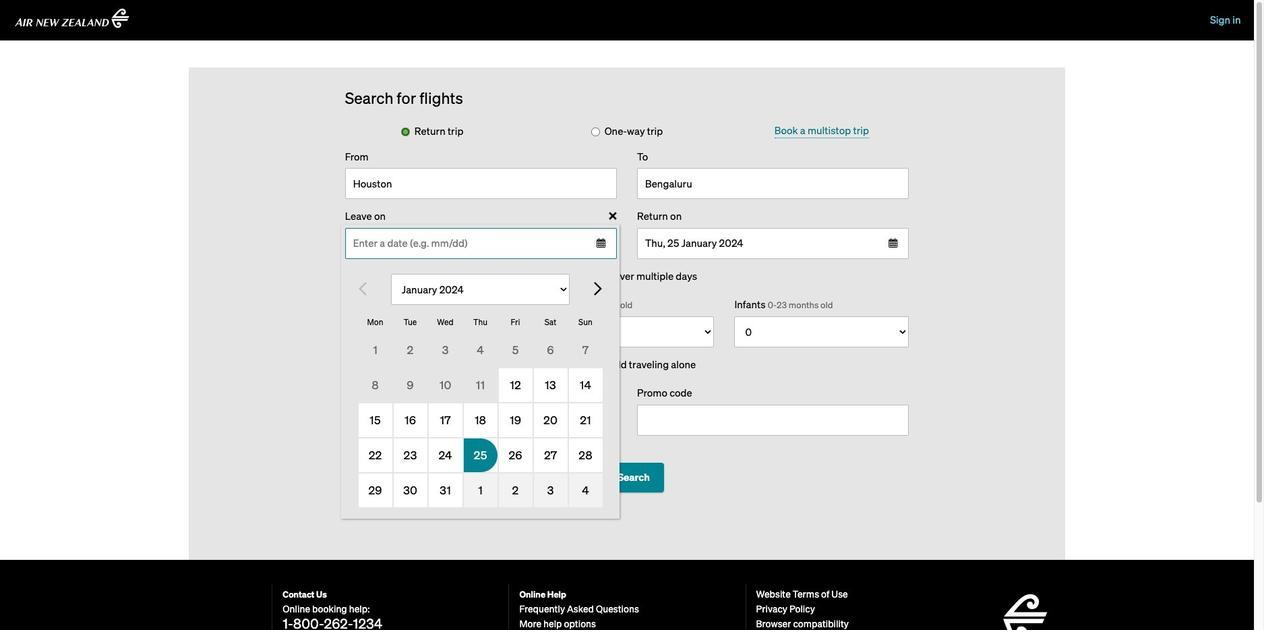 Task type: describe. For each thing, give the bounding box(es) containing it.
calendar image for enter a date (e.g. mm/dd) text field on the left of the page
[[596, 238, 607, 249]]

Enter a date (e.g. mm/dd) text field
[[345, 228, 617, 259]]

1 airport or city text field from the left
[[345, 168, 617, 199]]

Enter a date (e.g. mm/dd) text field
[[638, 228, 910, 259]]



Task type: locate. For each thing, give the bounding box(es) containing it.
2 airport or city text field from the left
[[638, 168, 910, 199]]

None checkbox
[[557, 272, 566, 281]]

None checkbox
[[558, 361, 567, 369]]

None radio
[[591, 128, 600, 136]]

select trip type option group
[[335, 124, 920, 150]]

1 horizontal spatial calendar image
[[889, 238, 899, 249]]

none radio inside select trip type option group
[[591, 128, 600, 136]]

0 horizontal spatial airport or city text field
[[345, 168, 617, 199]]

banner
[[0, 0, 1255, 40]]

form
[[335, 90, 920, 560]]

0 horizontal spatial calendar image
[[596, 238, 607, 249]]

none radio inside select trip type option group
[[401, 128, 410, 136]]

Airport or City text field
[[345, 168, 617, 199], [638, 168, 910, 199]]

2 calendar image from the left
[[889, 238, 899, 249]]

airport or city text field up enter a date (e.g. mm/dd) text box
[[638, 168, 910, 199]]

1 calendar image from the left
[[596, 238, 607, 249]]

main content
[[189, 67, 1066, 560]]

calendar image
[[596, 238, 607, 249], [889, 238, 899, 249]]

calendar image for enter a date (e.g. mm/dd) text box
[[889, 238, 899, 249]]

1 horizontal spatial airport or city text field
[[638, 168, 910, 199]]

None radio
[[401, 128, 410, 136]]

airport or city text field up enter a date (e.g. mm/dd) text field on the left of the page
[[345, 168, 617, 199]]

close image
[[606, 209, 621, 225]]

None text field
[[638, 405, 910, 436]]



Task type: vqa. For each thing, say whether or not it's contained in the screenshot.
option
yes



